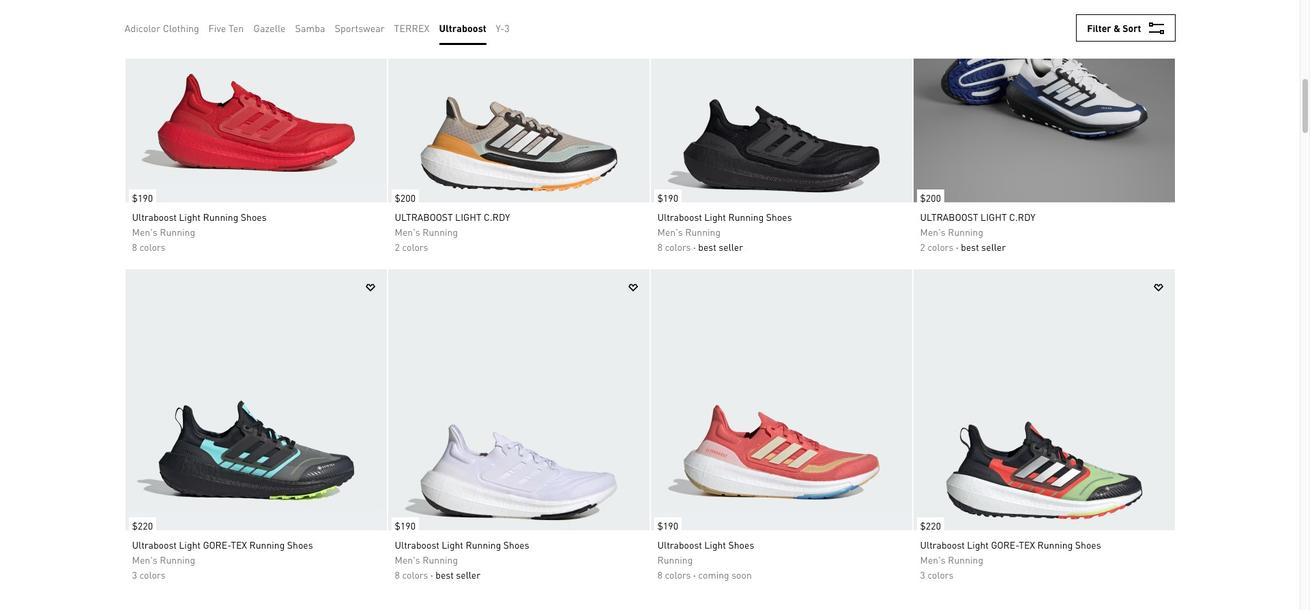 Task type: locate. For each thing, give the bounding box(es) containing it.
$190 link for ultraboost light running shoes men's running 8 colors
[[125, 183, 156, 206]]

1 ultraboost from the left
[[395, 211, 453, 223]]

terrex
[[394, 22, 430, 34]]

light for ultraboost light c.rdy men's running 2 colors
[[455, 211, 482, 223]]

2 tex from the left
[[1019, 539, 1035, 552]]

ultraboost light c.rdy men's running 2 colors
[[395, 211, 510, 253]]

c.rdy inside ultraboost light c.rdy men's running 2 colors · best seller
[[1010, 211, 1036, 223]]

tex for first $220 'link' from left
[[231, 539, 247, 552]]

1 $200 link from the left
[[388, 183, 419, 206]]

1 vertical spatial ultraboost light running shoes men's running 8 colors · best seller
[[395, 539, 529, 582]]

1 horizontal spatial ultraboost light running shoes men's running 8 colors · best seller
[[658, 211, 792, 253]]

y-
[[496, 22, 505, 34]]

shoes
[[241, 211, 267, 223], [766, 211, 792, 223], [287, 539, 313, 552], [504, 539, 529, 552], [729, 539, 754, 552], [1076, 539, 1101, 552]]

tex for 1st $220 'link' from the right
[[1019, 539, 1035, 552]]

ultraboost light running shoes men's running 8 colors · best seller
[[658, 211, 792, 253], [395, 539, 529, 582]]

adicolor
[[125, 22, 160, 34]]

seller inside ultraboost light c.rdy men's running 2 colors · best seller
[[982, 241, 1006, 253]]

8 for men's running white ultraboost light running shoes image
[[395, 569, 400, 582]]

1 horizontal spatial c.rdy
[[1010, 211, 1036, 223]]

c.rdy inside ultraboost light c.rdy men's running 2 colors
[[484, 211, 510, 223]]

light for men's running white ultraboost light running shoes image
[[442, 539, 463, 552]]

samba link
[[295, 20, 325, 35]]

$200 link up ultraboost light c.rdy men's running 2 colors · best seller
[[914, 183, 945, 206]]

1 gore- from the left
[[203, 539, 231, 552]]

2
[[395, 241, 400, 253], [920, 241, 925, 253]]

$190 link
[[125, 183, 156, 206], [651, 183, 682, 206], [388, 511, 419, 535], [651, 511, 682, 535]]

$190 for ultraboost light running shoes men's running 8 colors · best seller
[[658, 192, 678, 204]]

$200 link up ultraboost light c.rdy men's running 2 colors
[[388, 183, 419, 206]]

light
[[179, 211, 201, 223], [705, 211, 726, 223], [179, 539, 201, 552], [442, 539, 463, 552], [705, 539, 726, 552], [967, 539, 989, 552]]

colors inside the ultraboost light shoes running 8 colors · coming soon
[[665, 569, 691, 582]]

0 horizontal spatial ultraboost
[[395, 211, 453, 223]]

8 for men's running red ultraboost light running shoes image on the left top of the page
[[132, 241, 137, 253]]

light for men's running red ultraboost light running shoes image on the left top of the page
[[179, 211, 201, 223]]

tex
[[231, 539, 247, 552], [1019, 539, 1035, 552]]

$190
[[132, 192, 153, 204], [658, 192, 678, 204], [395, 520, 416, 533], [658, 520, 678, 533]]

men's
[[132, 226, 157, 238], [395, 226, 420, 238], [658, 226, 683, 238], [920, 226, 946, 238], [132, 554, 157, 567], [395, 554, 420, 567], [920, 554, 946, 567]]

2 ultraboost from the left
[[920, 211, 978, 223]]

ultraboost inside the ultraboost light shoes running 8 colors · coming soon
[[658, 539, 702, 552]]

light inside ultraboost light running shoes men's running 8 colors
[[179, 211, 201, 223]]

0 horizontal spatial gore-
[[203, 539, 231, 552]]

0 horizontal spatial light
[[455, 211, 482, 223]]

1 horizontal spatial 3
[[505, 22, 510, 34]]

2 c.rdy from the left
[[1010, 211, 1036, 223]]

best inside ultraboost light c.rdy men's running 2 colors · best seller
[[961, 241, 979, 253]]

$200 up ultraboost light c.rdy men's running 2 colors · best seller
[[920, 192, 941, 204]]

0 horizontal spatial tex
[[231, 539, 247, 552]]

1 horizontal spatial light
[[981, 211, 1007, 223]]

ultraboost link
[[439, 20, 487, 35]]

3
[[505, 22, 510, 34], [132, 569, 137, 582], [920, 569, 925, 582]]

1 horizontal spatial $220 link
[[914, 511, 945, 535]]

3 for 1st $220 'link' from the right
[[920, 569, 925, 582]]

best for men's running black ultraboost light running shoes image
[[698, 241, 717, 253]]

light inside ultraboost light c.rdy men's running 2 colors · best seller
[[981, 211, 1007, 223]]

list
[[125, 11, 519, 45]]

light
[[455, 211, 482, 223], [981, 211, 1007, 223]]

2 $200 from the left
[[920, 192, 941, 204]]

1 horizontal spatial $200 link
[[914, 183, 945, 206]]

1 horizontal spatial 2
[[920, 241, 925, 253]]

seller
[[719, 241, 743, 253], [982, 241, 1006, 253], [456, 569, 481, 582]]

running inside ultraboost light c.rdy men's running 2 colors
[[423, 226, 458, 238]]

$200 link
[[388, 183, 419, 206], [914, 183, 945, 206]]

men's running red ultraboost light running shoes image
[[125, 0, 387, 203]]

men's running black ultraboost light gore-tex running shoes image
[[125, 270, 387, 531], [914, 270, 1175, 531]]

0 horizontal spatial $220
[[132, 520, 153, 533]]

light inside the ultraboost light shoes running 8 colors · coming soon
[[705, 539, 726, 552]]

·
[[693, 241, 696, 253], [956, 241, 959, 253], [431, 569, 433, 582], [693, 569, 696, 582]]

ultraboost
[[439, 22, 487, 34], [132, 211, 177, 223], [658, 211, 702, 223], [132, 539, 177, 552], [395, 539, 439, 552], [658, 539, 702, 552], [920, 539, 965, 552]]

1 horizontal spatial men's running black ultraboost light gore-tex running shoes image
[[914, 270, 1175, 531]]

ultraboost light c.rdy men's running 2 colors · best seller
[[920, 211, 1036, 253]]

0 horizontal spatial 3
[[132, 569, 137, 582]]

1 $220 link from the left
[[125, 511, 156, 535]]

2 horizontal spatial best
[[961, 241, 979, 253]]

0 horizontal spatial 2
[[395, 241, 400, 253]]

0 horizontal spatial best
[[436, 569, 454, 582]]

2 $200 link from the left
[[914, 183, 945, 206]]

filter & sort button
[[1076, 14, 1176, 42]]

1 horizontal spatial best
[[698, 241, 717, 253]]

1 light from the left
[[455, 211, 482, 223]]

2 horizontal spatial seller
[[982, 241, 1006, 253]]

2 ultraboost light gore-tex running shoes men's running 3 colors from the left
[[920, 539, 1101, 582]]

c.rdy for ultraboost light c.rdy men's running 2 colors
[[484, 211, 510, 223]]

1 2 from the left
[[395, 241, 400, 253]]

0 horizontal spatial c.rdy
[[484, 211, 510, 223]]

1 c.rdy from the left
[[484, 211, 510, 223]]

best
[[698, 241, 717, 253], [961, 241, 979, 253], [436, 569, 454, 582]]

2 inside ultraboost light c.rdy men's running 2 colors · best seller
[[920, 241, 925, 253]]

8 for men's running black ultraboost light running shoes image
[[658, 241, 663, 253]]

2 light from the left
[[981, 211, 1007, 223]]

colors inside ultraboost light running shoes men's running 8 colors
[[139, 241, 166, 253]]

running inside ultraboost light c.rdy men's running 2 colors · best seller
[[948, 226, 984, 238]]

colors
[[139, 241, 166, 253], [402, 241, 428, 253], [665, 241, 691, 253], [928, 241, 954, 253], [139, 569, 166, 582], [402, 569, 428, 582], [665, 569, 691, 582], [928, 569, 954, 582]]

$190 link for ultraboost light running shoes men's running 8 colors · best seller
[[651, 183, 682, 206]]

1 horizontal spatial ultraboost
[[920, 211, 978, 223]]

ultraboost light gore-tex running shoes men's running 3 colors
[[132, 539, 313, 582], [920, 539, 1101, 582]]

0 horizontal spatial ultraboost light running shoes men's running 8 colors · best seller
[[395, 539, 529, 582]]

five
[[209, 22, 226, 34]]

$220 link
[[125, 511, 156, 535], [914, 511, 945, 535]]

1 horizontal spatial $200
[[920, 192, 941, 204]]

2 gore- from the left
[[991, 539, 1019, 552]]

1 horizontal spatial seller
[[719, 241, 743, 253]]

2 $220 from the left
[[920, 520, 941, 533]]

0 horizontal spatial ultraboost light gore-tex running shoes men's running 3 colors
[[132, 539, 313, 582]]

ultraboost light running shoes men's running 8 colors
[[132, 211, 267, 253]]

light inside ultraboost light c.rdy men's running 2 colors
[[455, 211, 482, 223]]

filter & sort
[[1087, 22, 1142, 34]]

c.rdy
[[484, 211, 510, 223], [1010, 211, 1036, 223]]

five ten link
[[209, 20, 244, 35]]

2 men's running black ultraboost light gore-tex running shoes image from the left
[[914, 270, 1175, 531]]

men's running white ultraboost light c.rdy image
[[914, 0, 1175, 203]]

1 horizontal spatial $220
[[920, 520, 941, 533]]

1 $200 from the left
[[395, 192, 416, 204]]

0 horizontal spatial men's running black ultraboost light gore-tex running shoes image
[[125, 270, 387, 531]]

ultraboost
[[395, 211, 453, 223], [920, 211, 978, 223]]

0 vertical spatial ultraboost light running shoes men's running 8 colors · best seller
[[658, 211, 792, 253]]

2 inside ultraboost light c.rdy men's running 2 colors
[[395, 241, 400, 253]]

0 horizontal spatial $200
[[395, 192, 416, 204]]

ultraboost inside ultraboost light c.rdy men's running 2 colors
[[395, 211, 453, 223]]

1 horizontal spatial tex
[[1019, 539, 1035, 552]]

men's running black ultraboost light gore-tex running shoes image for 1st $220 'link' from the right
[[914, 270, 1175, 531]]

running
[[203, 211, 238, 223], [729, 211, 764, 223], [160, 226, 195, 238], [423, 226, 458, 238], [685, 226, 721, 238], [948, 226, 984, 238], [249, 539, 285, 552], [466, 539, 501, 552], [1038, 539, 1073, 552], [160, 554, 195, 567], [423, 554, 458, 567], [658, 554, 693, 567], [948, 554, 984, 567]]

$190 for ultraboost light running shoes men's running 8 colors
[[132, 192, 153, 204]]

8
[[132, 241, 137, 253], [658, 241, 663, 253], [395, 569, 400, 582], [658, 569, 663, 582]]

0 horizontal spatial seller
[[456, 569, 481, 582]]

$200
[[395, 192, 416, 204], [920, 192, 941, 204]]

gore-
[[203, 539, 231, 552], [991, 539, 1019, 552]]

1 tex from the left
[[231, 539, 247, 552]]

list containing adicolor clothing
[[125, 11, 519, 45]]

1 ultraboost light gore-tex running shoes men's running 3 colors from the left
[[132, 539, 313, 582]]

men's inside ultraboost light c.rdy men's running 2 colors · best seller
[[920, 226, 946, 238]]

1 horizontal spatial gore-
[[991, 539, 1019, 552]]

1 horizontal spatial ultraboost light gore-tex running shoes men's running 3 colors
[[920, 539, 1101, 582]]

2 horizontal spatial 3
[[920, 569, 925, 582]]

sportswear
[[335, 22, 385, 34]]

best for men's running white ultraboost light running shoes image
[[436, 569, 454, 582]]

filter
[[1087, 22, 1112, 34]]

terrex link
[[394, 20, 430, 35]]

8 inside ultraboost light running shoes men's running 8 colors
[[132, 241, 137, 253]]

$190 for ultraboost light shoes running 8 colors · coming soon
[[658, 520, 678, 533]]

$220
[[132, 520, 153, 533], [920, 520, 941, 533]]

1 men's running black ultraboost light gore-tex running shoes image from the left
[[125, 270, 387, 531]]

ultraboost inside ultraboost light c.rdy men's running 2 colors · best seller
[[920, 211, 978, 223]]

2 2 from the left
[[920, 241, 925, 253]]

gazelle
[[254, 22, 286, 34]]

0 horizontal spatial $200 link
[[388, 183, 419, 206]]

men's running beige ultraboost light c.rdy image
[[388, 0, 649, 203]]

men's running black ultraboost light gore-tex running shoes image for first $220 'link' from left
[[125, 270, 387, 531]]

colors inside ultraboost light c.rdy men's running 2 colors
[[402, 241, 428, 253]]

sportswear link
[[335, 20, 385, 35]]

0 horizontal spatial $220 link
[[125, 511, 156, 535]]

$200 up ultraboost light c.rdy men's running 2 colors
[[395, 192, 416, 204]]



Task type: vqa. For each thing, say whether or not it's contained in the screenshot.
wishlist.
no



Task type: describe. For each thing, give the bounding box(es) containing it.
shoes inside the ultraboost light shoes running 8 colors · coming soon
[[729, 539, 754, 552]]

8 inside the ultraboost light shoes running 8 colors · coming soon
[[658, 569, 663, 582]]

y-3 link
[[496, 20, 510, 35]]

ultraboost light shoes running 8 colors · coming soon
[[658, 539, 754, 582]]

ten
[[229, 22, 244, 34]]

running blue ultraboost light shoes image
[[651, 270, 912, 531]]

· inside the ultraboost light shoes running 8 colors · coming soon
[[693, 569, 696, 582]]

seller for men's running white ultraboost light running shoes image
[[456, 569, 481, 582]]

&
[[1114, 22, 1121, 34]]

$190 link for ultraboost light shoes running 8 colors · coming soon
[[651, 511, 682, 535]]

3 for first $220 'link' from left
[[132, 569, 137, 582]]

shoes inside ultraboost light running shoes men's running 8 colors
[[241, 211, 267, 223]]

samba
[[295, 22, 325, 34]]

men's inside ultraboost light running shoes men's running 8 colors
[[132, 226, 157, 238]]

ultraboost for ultraboost light c.rdy men's running 2 colors
[[395, 211, 453, 223]]

coming
[[698, 569, 729, 582]]

c.rdy for ultraboost light c.rdy men's running 2 colors · best seller
[[1010, 211, 1036, 223]]

$200 for ultraboost light c.rdy men's running 2 colors · best seller
[[920, 192, 941, 204]]

light for men's running black ultraboost light running shoes image
[[705, 211, 726, 223]]

adicolor clothing
[[125, 22, 199, 34]]

gazelle link
[[254, 20, 286, 35]]

ultraboost light running shoes men's running 8 colors · best seller for men's running black ultraboost light running shoes image
[[658, 211, 792, 253]]

2 for ultraboost light c.rdy men's running 2 colors
[[395, 241, 400, 253]]

ultraboost light running shoes men's running 8 colors · best seller for men's running white ultraboost light running shoes image
[[395, 539, 529, 582]]

2 $220 link from the left
[[914, 511, 945, 535]]

sort
[[1123, 22, 1142, 34]]

ultraboost for ultraboost light c.rdy men's running 2 colors · best seller
[[920, 211, 978, 223]]

five ten
[[209, 22, 244, 34]]

ultraboost light gore-tex running shoes men's running 3 colors for 1st $220 'link' from the right
[[920, 539, 1101, 582]]

soon
[[732, 569, 752, 582]]

seller for men's running black ultraboost light running shoes image
[[719, 241, 743, 253]]

$200 link for ultraboost light c.rdy men's running 2 colors · best seller
[[914, 183, 945, 206]]

light for running blue ultraboost light shoes image
[[705, 539, 726, 552]]

men's running white ultraboost light running shoes image
[[388, 270, 649, 531]]

$200 link for ultraboost light c.rdy men's running 2 colors
[[388, 183, 419, 206]]

men's inside ultraboost light c.rdy men's running 2 colors
[[395, 226, 420, 238]]

· inside ultraboost light c.rdy men's running 2 colors · best seller
[[956, 241, 959, 253]]

clothing
[[163, 22, 199, 34]]

2 for ultraboost light c.rdy men's running 2 colors · best seller
[[920, 241, 925, 253]]

light for ultraboost light c.rdy men's running 2 colors · best seller
[[981, 211, 1007, 223]]

$200 for ultraboost light c.rdy men's running 2 colors
[[395, 192, 416, 204]]

y-3
[[496, 22, 510, 34]]

running inside the ultraboost light shoes running 8 colors · coming soon
[[658, 554, 693, 567]]

adicolor clothing link
[[125, 20, 199, 35]]

men's running black ultraboost light running shoes image
[[651, 0, 912, 203]]

1 $220 from the left
[[132, 520, 153, 533]]

ultraboost inside ultraboost light running shoes men's running 8 colors
[[132, 211, 177, 223]]

colors inside ultraboost light c.rdy men's running 2 colors · best seller
[[928, 241, 954, 253]]

ultraboost light gore-tex running shoes men's running 3 colors for first $220 'link' from left
[[132, 539, 313, 582]]

3 inside list
[[505, 22, 510, 34]]



